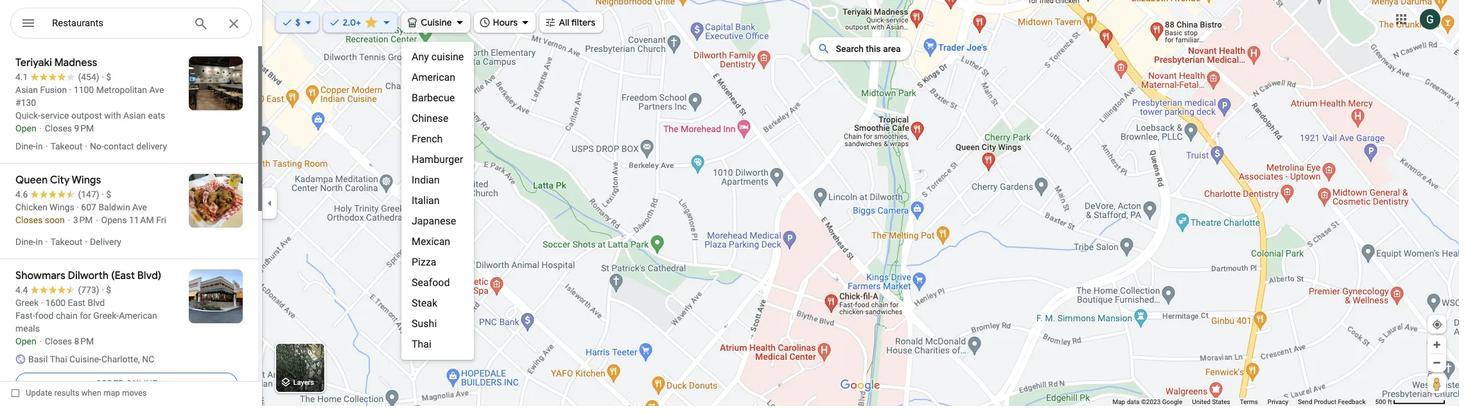 Task type: vqa. For each thing, say whether or not it's contained in the screenshot.
By at the right top
no



Task type: describe. For each thing, give the bounding box(es) containing it.
send product feedback
[[1298, 399, 1366, 406]]

map
[[1113, 399, 1125, 406]]

sushi
[[412, 318, 437, 330]]

when
[[81, 389, 101, 398]]

cuisine
[[421, 17, 452, 28]]

seafood
[[412, 277, 450, 289]]

area
[[883, 44, 901, 54]]

google
[[1162, 399, 1183, 406]]

barbecue
[[412, 92, 455, 104]]

©2023
[[1141, 399, 1161, 406]]

pizza
[[412, 256, 436, 268]]

update
[[26, 389, 52, 398]]

mexican
[[412, 236, 450, 248]]

all filters
[[559, 17, 595, 28]]

send product feedback button
[[1298, 398, 1366, 407]]

$
[[295, 17, 300, 28]]

ft
[[1388, 399, 1392, 406]]

american
[[412, 71, 455, 83]]

send
[[1298, 399, 1312, 406]]

all
[[559, 17, 569, 28]]

thai
[[412, 338, 432, 351]]

cuisine menu
[[401, 42, 474, 360]]

hours
[[493, 17, 518, 28]]

Restaurants field
[[10, 8, 252, 39]]

map
[[103, 389, 120, 398]]

google account: greg robinson  
(robinsongreg175@gmail.com) image
[[1420, 9, 1441, 29]]

results for restaurants feed
[[0, 46, 262, 407]]

 button
[[10, 8, 46, 41]]

500 ft
[[1375, 399, 1392, 406]]

moves
[[122, 389, 147, 398]]

data
[[1127, 399, 1140, 406]]

french
[[412, 133, 443, 145]]

feedback
[[1338, 399, 1366, 406]]

show street view coverage image
[[1428, 374, 1446, 394]]

all filters button
[[540, 8, 603, 37]]

united states button
[[1192, 398, 1230, 407]]

steak
[[412, 297, 437, 310]]

map data ©2023 google
[[1113, 399, 1183, 406]]

search this area
[[836, 44, 901, 54]]

japanese
[[412, 215, 456, 227]]

cuisine
[[431, 51, 464, 63]]

update results when map moves
[[26, 389, 147, 398]]

united
[[1192, 399, 1211, 406]]

footer inside the google maps element
[[1113, 398, 1375, 407]]

cuisine button
[[402, 8, 470, 37]]

collapse side panel image
[[263, 196, 277, 210]]

hamburger
[[412, 153, 463, 166]]



Task type: locate. For each thing, give the bounding box(es) containing it.
None field
[[52, 15, 183, 31]]

google maps element
[[0, 0, 1459, 407]]

privacy
[[1268, 399, 1288, 406]]

$ button
[[276, 8, 319, 37]]

footer
[[1113, 398, 1375, 407]]

Update results when map moves checkbox
[[12, 385, 147, 401]]

results
[[54, 389, 79, 398]]

indian
[[412, 174, 440, 186]]

zoom out image
[[1432, 358, 1442, 368]]

italian
[[412, 195, 440, 207]]

this
[[866, 44, 881, 54]]

500 ft button
[[1375, 399, 1446, 406]]

product
[[1314, 399, 1336, 406]]

terms
[[1240, 399, 1258, 406]]


[[21, 14, 36, 32]]

filters
[[571, 17, 595, 28]]

 search field
[[10, 8, 252, 41]]

zoom in image
[[1432, 340, 1442, 350]]

show your location image
[[1432, 319, 1443, 331]]

search
[[836, 44, 864, 54]]

footer containing map data ©2023 google
[[1113, 398, 1375, 407]]

search this area button
[[810, 37, 911, 60]]

any cuisine
[[412, 51, 464, 63]]

2.0+ button
[[323, 8, 398, 37]]

united states
[[1192, 399, 1230, 406]]

500
[[1375, 399, 1386, 406]]

none field inside restaurants field
[[52, 15, 183, 31]]

2.0+
[[343, 17, 361, 28]]

layers
[[293, 379, 314, 387]]

any
[[412, 51, 429, 63]]

privacy button
[[1268, 398, 1288, 407]]

chinese
[[412, 112, 448, 125]]

terms button
[[1240, 398, 1258, 407]]

hours button
[[474, 8, 536, 37]]

states
[[1212, 399, 1230, 406]]



